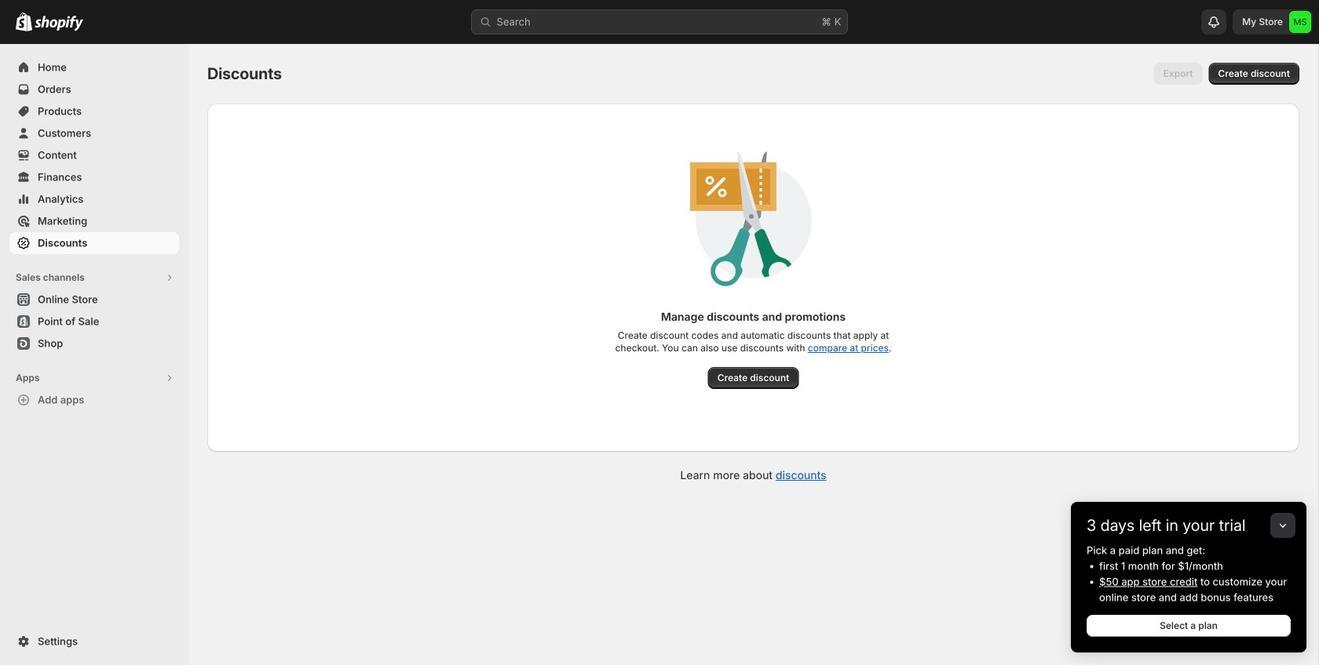 Task type: describe. For each thing, give the bounding box(es) containing it.
0 horizontal spatial shopify image
[[16, 12, 32, 31]]

my store image
[[1289, 11, 1311, 33]]



Task type: locate. For each thing, give the bounding box(es) containing it.
shopify image
[[16, 12, 32, 31], [35, 16, 83, 31]]

1 horizontal spatial shopify image
[[35, 16, 83, 31]]



Task type: vqa. For each thing, say whether or not it's contained in the screenshot.
Previous icon
no



